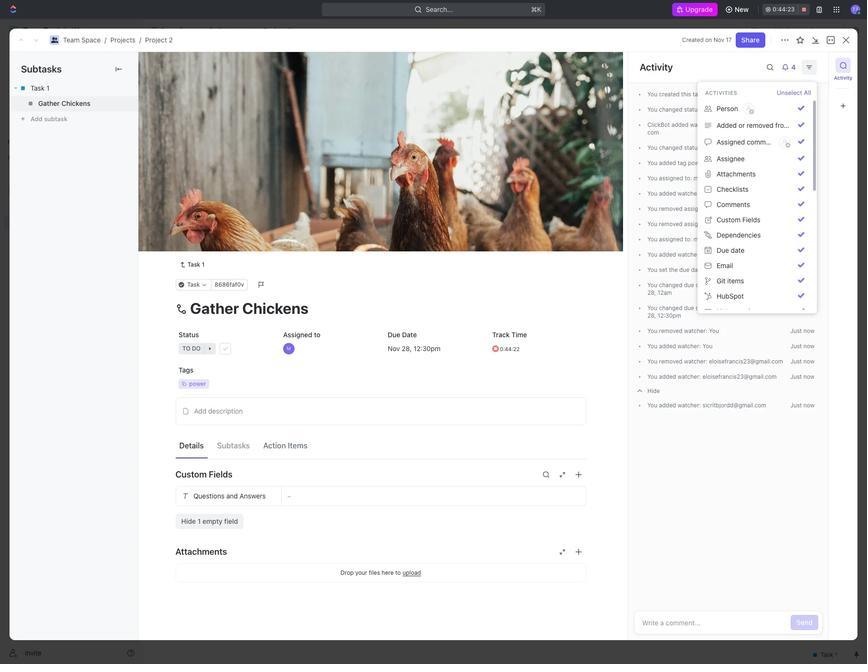 Task type: locate. For each thing, give the bounding box(es) containing it.
2 6 mins from the top
[[797, 251, 815, 258]]

2 vertical spatial to do
[[177, 226, 195, 233]]

the
[[669, 267, 678, 274]]

changed up the ", 12:30 pm"
[[659, 305, 683, 312]]

you assigned to: mariaaawilliams@gmail.com
[[648, 175, 769, 182], [648, 236, 769, 243]]

assignee:
[[684, 205, 710, 213], [684, 221, 710, 228]]

8 mins from the top
[[802, 205, 815, 213]]

nov left 17
[[714, 36, 725, 43]]

0 horizontal spatial assigned
[[283, 331, 312, 339]]

custom fields up dependencies
[[717, 216, 761, 224]]

5 now from the top
[[804, 402, 815, 409]]

you added watcher: eloisefrancis23@gmail.com
[[648, 374, 777, 381]]

you assigned to: mariaaawilliams@gmail.com up due date
[[648, 236, 769, 243]]

1 6 from the top
[[797, 236, 800, 243]]

1 vertical spatial task 1 link
[[176, 259, 208, 271]]

0 vertical spatial project
[[264, 26, 286, 34]]

2 nov 28 from the top
[[648, 305, 762, 320]]

1 you added watcher: mariaaawilliams@gmail.com from the top
[[648, 190, 778, 197]]

to: up the you set the due date to nov 28
[[685, 236, 692, 243]]

user group image up home link
[[51, 37, 58, 43]]

to: down tag on the top
[[685, 175, 692, 182]]

44 mins
[[793, 160, 815, 167]]

2 vertical spatial project
[[166, 57, 209, 73]]

watcher: down the you removed watcher: you
[[678, 343, 701, 350]]

list link
[[213, 86, 226, 99]]

projects link
[[206, 25, 246, 36], [110, 36, 136, 44]]

1 just from the top
[[791, 328, 802, 335]]

you added watcher: mariaaawilliams@gmail.com up comments
[[648, 190, 778, 197]]

1 horizontal spatial user group image
[[152, 28, 158, 33]]

due inside button
[[717, 246, 729, 255]]

1 horizontal spatial custom fields
[[717, 216, 761, 224]]

1 changed due date from nov 28 to from the top
[[658, 282, 752, 289]]

now for you removed watcher: eloisefrancis23@gmail.com
[[804, 358, 815, 365]]

1 vertical spatial to do
[[764, 144, 782, 151]]

12 mins from the top
[[802, 267, 815, 274]]

attachments up checklists
[[717, 170, 756, 178]]

just now for you added watcher: you
[[791, 343, 815, 350]]

search
[[716, 88, 738, 96]]

3 changed from the top
[[659, 282, 683, 289]]

6 for you assigned to: mariaaawilliams@gmail.com
[[797, 236, 800, 243]]

1 vertical spatial add task
[[257, 135, 282, 142]]

1 vertical spatial attachments
[[176, 547, 227, 557]]

activity inside task sidebar content section
[[640, 62, 673, 73]]

0 vertical spatial space
[[179, 26, 198, 34]]

do left 55
[[774, 144, 782, 151]]

list up 55
[[792, 121, 803, 129]]

you
[[648, 91, 658, 98], [648, 106, 658, 113], [648, 144, 658, 151], [648, 160, 658, 167], [648, 175, 658, 182], [648, 190, 658, 197], [648, 205, 658, 213], [648, 221, 658, 228], [648, 236, 658, 243], [648, 251, 658, 258], [648, 267, 658, 274], [648, 282, 658, 289], [648, 305, 658, 312], [648, 328, 658, 335], [709, 328, 719, 335], [648, 343, 658, 350], [703, 343, 713, 350], [648, 358, 658, 365], [648, 374, 658, 381], [648, 402, 658, 409]]

1 mins from the top
[[802, 91, 815, 98]]

action
[[263, 442, 286, 450]]

, left 12:30 at the top right of page
[[655, 312, 656, 320]]

1 vertical spatial share
[[742, 36, 760, 44]]

changed status from down this at the right top of page
[[658, 106, 717, 113]]

1 button for 1
[[214, 165, 227, 175]]

1 horizontal spatial project 2
[[264, 26, 292, 34]]

user group image left team space
[[152, 28, 158, 33]]

you removed assignee: mariaaawilliams@gmail.com up dependencies
[[648, 221, 787, 228]]

share down new button
[[752, 26, 771, 34]]

2 horizontal spatial hide
[[648, 388, 660, 395]]

favorites button
[[4, 137, 37, 148]]

2 assigned from the top
[[659, 236, 683, 243]]

do up eloisefrancis23@gmail.
[[747, 106, 754, 113]]

add left description
[[194, 407, 206, 415]]

to:
[[685, 175, 692, 182], [685, 236, 692, 243]]

1 vertical spatial custom
[[176, 470, 207, 480]]

hubspot
[[717, 292, 744, 300]]

4 mins
[[797, 282, 815, 289]]

board link
[[176, 86, 197, 99]]

3 56 mins from the top
[[793, 121, 815, 128]]

list moved button
[[702, 304, 809, 320]]

2 just now from the top
[[791, 343, 815, 350]]

0 horizontal spatial team space link
[[63, 36, 101, 44]]

10 mins
[[794, 175, 815, 182], [794, 190, 815, 197], [794, 205, 815, 213], [794, 221, 815, 228]]

3 10 from the top
[[794, 205, 800, 213]]

0 vertical spatial assigned
[[659, 175, 683, 182]]

0 vertical spatial list
[[215, 88, 226, 96]]

2 horizontal spatial do
[[774, 144, 782, 151]]

due left "date"
[[388, 331, 400, 339]]

56 for added watcher:
[[793, 121, 801, 128]]

assignees
[[398, 112, 426, 119]]

2 just from the top
[[791, 343, 802, 350]]

add
[[798, 61, 811, 69], [257, 135, 268, 142], [192, 199, 205, 207], [194, 407, 206, 415]]

power
[[688, 160, 705, 167]]

4 now from the top
[[804, 374, 815, 381]]

2 vertical spatial add task button
[[188, 198, 225, 209]]

just for you added watcher: eloisefrancis23@gmail.com
[[791, 374, 802, 381]]

assigned down you added tag power
[[659, 175, 683, 182]]

0 vertical spatial projects
[[218, 26, 243, 34]]

1 vertical spatial activity
[[834, 75, 853, 81]]

list down hubspot
[[717, 308, 728, 316]]

due up email
[[717, 246, 729, 255]]

to do up eloisefrancis23@gmail.
[[737, 106, 754, 113]]

add task button up all
[[793, 58, 833, 73]]

1 assignee: from the top
[[684, 205, 710, 213]]

2 to: from the top
[[685, 236, 692, 243]]

removed down you added watcher: you
[[659, 358, 683, 365]]

hide inside button
[[496, 112, 509, 119]]

due for pm
[[684, 305, 694, 312]]

add task button down the "calendar" link
[[245, 133, 286, 144]]

1 vertical spatial status
[[684, 144, 701, 151]]

1 vertical spatial assigned
[[659, 236, 683, 243]]

2 changed due date from nov 28 to from the top
[[658, 305, 752, 312]]

am
[[664, 289, 672, 297]]

tree inside sidebar navigation
[[4, 166, 139, 295]]

1 vertical spatial 6 mins
[[797, 251, 815, 258]]

2 56 mins from the top
[[793, 106, 815, 113]]

2 horizontal spatial add task button
[[793, 58, 833, 73]]

1 vertical spatial custom fields
[[176, 470, 233, 480]]

user group image
[[152, 28, 158, 33], [51, 37, 58, 43]]

mariaaawilliams@gmail.com up checklists
[[694, 175, 769, 182]]

1 assigned from the top
[[659, 175, 683, 182]]

2 assignee: from the top
[[684, 221, 710, 228]]

team space link
[[149, 25, 201, 36], [63, 36, 101, 44]]

you assigned to: mariaaawilliams@gmail.com for 10 mins
[[648, 175, 769, 182]]

assigned
[[717, 138, 745, 146], [283, 331, 312, 339]]

upgrade
[[686, 5, 713, 13]]

0 horizontal spatial user group image
[[51, 37, 58, 43]]

, 12 am
[[655, 289, 672, 297]]

add task down calendar
[[257, 135, 282, 142]]

mariaaawilliams@gmail.com
[[694, 175, 769, 182], [703, 190, 778, 197], [712, 205, 787, 213], [712, 221, 787, 228], [694, 236, 769, 243], [703, 251, 778, 258]]

5 just now from the top
[[791, 402, 815, 409]]

hide button
[[634, 385, 823, 398]]

1 changed status from from the top
[[658, 106, 717, 113]]

0 vertical spatial to do
[[737, 106, 754, 113]]

0 vertical spatial eloisefrancis23@gmail.com
[[709, 358, 783, 365]]

1 vertical spatial you added watcher: mariaaawilliams@gmail.com
[[648, 251, 778, 258]]

2 vertical spatial 56
[[793, 121, 801, 128]]

assigned inside assigned comments button
[[717, 138, 745, 146]]

person button
[[702, 100, 809, 118]]

1 horizontal spatial due
[[717, 246, 729, 255]]

1 horizontal spatial assigned
[[717, 138, 745, 146]]

upload button
[[403, 570, 421, 577]]

2 vertical spatial add task
[[192, 199, 221, 207]]

0 horizontal spatial space
[[81, 36, 101, 44]]

0 vertical spatial changed due date from nov 28 to
[[658, 282, 752, 289]]

28
[[724, 267, 731, 274], [736, 282, 743, 289], [648, 289, 655, 297], [736, 305, 743, 312], [648, 312, 655, 320]]

set
[[659, 267, 668, 274]]

on
[[706, 36, 712, 43]]

1 horizontal spatial subtasks
[[217, 442, 250, 450]]

1 vertical spatial due
[[684, 282, 694, 289]]

calendar link
[[242, 86, 272, 99]]

spaces
[[8, 155, 28, 162]]

list for list moved
[[717, 308, 728, 316]]

fields
[[743, 216, 761, 224], [209, 470, 233, 480]]

0 vertical spatial team
[[160, 26, 177, 34]]

4 10 mins from the top
[[794, 221, 815, 228]]

dashboards
[[23, 98, 60, 107]]

assigned for assigned to
[[283, 331, 312, 339]]

task sidebar content section
[[628, 52, 829, 641]]

removed inside button
[[747, 121, 774, 129]]

0 horizontal spatial add task button
[[188, 198, 225, 209]]

1 to: from the top
[[685, 175, 692, 182]]

1 vertical spatial to:
[[685, 236, 692, 243]]

0 vertical spatial you removed assignee: mariaaawilliams@gmail.com
[[648, 205, 787, 213]]

add task button
[[793, 58, 833, 73], [245, 133, 286, 144], [188, 198, 225, 209]]

0 horizontal spatial task 1 link
[[10, 81, 138, 96]]

eloisefrancis23@gmail.com for you added watcher: eloisefrancis23@gmail.com
[[703, 374, 777, 381]]

removed up comments
[[747, 121, 774, 129]]

6 mins
[[797, 236, 815, 243], [797, 251, 815, 258]]

task
[[813, 61, 827, 69], [31, 84, 45, 92], [269, 135, 282, 142], [192, 166, 207, 174], [192, 183, 207, 191], [207, 199, 221, 207], [188, 261, 200, 268]]

watcher: up the you set the due date to nov 28
[[678, 251, 701, 258]]

inbox link
[[4, 63, 139, 78]]

nov up hubspot
[[724, 282, 734, 289]]

1 horizontal spatial team
[[160, 26, 177, 34]]

1 horizontal spatial do
[[747, 106, 754, 113]]

task sidebar navigation tab list
[[833, 58, 854, 114]]

dashboards link
[[4, 95, 139, 110]]

1 vertical spatial space
[[81, 36, 101, 44]]

dependencies
[[717, 231, 761, 239]]

1 horizontal spatial fields
[[743, 216, 761, 224]]

activity inside task sidebar navigation tab list
[[834, 75, 853, 81]]

share right 17
[[742, 36, 760, 44]]

0 horizontal spatial custom fields
[[176, 470, 233, 480]]

date down dependencies
[[731, 246, 745, 255]]

eloisefrancis23@gmail.
[[715, 121, 781, 128]]

10 mins from the top
[[802, 236, 815, 243]]

custom fields inside button
[[717, 216, 761, 224]]

do down task 2
[[187, 226, 195, 233]]

0 horizontal spatial projects
[[110, 36, 136, 44]]

0 vertical spatial 6 mins
[[797, 236, 815, 243]]

home link
[[4, 46, 139, 62]]

attachments down hide 1 empty field
[[176, 547, 227, 557]]

6 for you added watcher: mariaaawilliams@gmail.com
[[797, 251, 800, 258]]

1 vertical spatial 56 mins
[[793, 106, 815, 113]]

now
[[804, 328, 815, 335], [804, 343, 815, 350], [804, 358, 815, 365], [804, 374, 815, 381], [804, 402, 815, 409]]

0 vertical spatial user group image
[[152, 28, 158, 33]]

team for team space
[[160, 26, 177, 34]]

13 mins from the top
[[802, 282, 815, 289]]

0 horizontal spatial project 2 link
[[145, 36, 173, 44]]

description
[[208, 407, 243, 415]]

status for 56
[[684, 106, 701, 113]]

automations button
[[781, 23, 830, 38]]

Edit task name text field
[[176, 299, 586, 317]]

customize
[[786, 88, 820, 96]]

0 horizontal spatial do
[[187, 226, 195, 233]]

changed status from for 56 mins
[[658, 106, 717, 113]]

5 just from the top
[[791, 402, 802, 409]]

1 vertical spatial team
[[63, 36, 80, 44]]

2 vertical spatial hide
[[181, 518, 196, 526]]

3 just from the top
[[791, 358, 802, 365]]

1 vertical spatial assignee:
[[684, 221, 710, 228]]

1 horizontal spatial space
[[179, 26, 198, 34]]

from up power
[[703, 144, 715, 151]]

nov 28 up the you removed watcher: you
[[648, 305, 762, 320]]

2 you added watcher: mariaaawilliams@gmail.com from the top
[[648, 251, 778, 258]]

56 down the unselect all
[[793, 106, 801, 113]]

2 horizontal spatial add task
[[798, 61, 827, 69]]

date down the you set the due date to nov 28
[[696, 282, 708, 289]]

1 , from the top
[[655, 289, 656, 297]]

6 mins for you added watcher: mariaaawilliams@gmail.com
[[797, 251, 815, 258]]

1 vertical spatial eloisefrancis23@gmail.com
[[703, 374, 777, 381]]

task 2
[[192, 183, 213, 191]]

changed due date from nov 28 to down the you set the due date to nov 28
[[658, 282, 752, 289]]

1 horizontal spatial activity
[[834, 75, 853, 81]]

56 mins for added watcher:
[[793, 121, 815, 128]]

28 left 12
[[648, 289, 655, 297]]

to do
[[737, 106, 754, 113], [764, 144, 782, 151], [177, 226, 195, 233]]

2 changed status from from the top
[[658, 144, 717, 151]]

subtasks down description
[[217, 442, 250, 450]]

assigned comments button
[[702, 133, 809, 151]]

custom up the questions
[[176, 470, 207, 480]]

board
[[178, 88, 197, 96]]

custom down comments
[[717, 216, 741, 224]]

items
[[288, 442, 308, 450]]

0 vertical spatial fields
[[743, 216, 761, 224]]

changed up am
[[659, 282, 683, 289]]

fields inside button
[[743, 216, 761, 224]]

1 just now from the top
[[791, 328, 815, 335]]

fields up "questions and answers"
[[209, 470, 233, 480]]

1 button down progress at the left of the page
[[214, 165, 227, 175]]

7 mins from the top
[[802, 190, 815, 197]]

list right board
[[215, 88, 226, 96]]

0 vertical spatial nov 28
[[648, 282, 762, 297]]

0 horizontal spatial attachments
[[176, 547, 227, 557]]

tree
[[4, 166, 139, 295]]

removed down the ", 12:30 pm"
[[659, 328, 683, 335]]

fields down comments button on the right
[[743, 216, 761, 224]]

6 mins from the top
[[802, 175, 815, 182]]

1 inside custom fields element
[[198, 518, 201, 526]]

2 now from the top
[[804, 343, 815, 350]]

space
[[179, 26, 198, 34], [81, 36, 101, 44]]

, for , 12:30 pm
[[655, 312, 656, 320]]

1 button for 2
[[215, 182, 228, 192]]

1 button right task 2
[[215, 182, 228, 192]]

now for you added watcher: sicritbjordd@gmail.com
[[804, 402, 815, 409]]

0 vertical spatial subtasks
[[21, 64, 62, 75]]

2 56 from the top
[[793, 106, 801, 113]]

1 status from the top
[[684, 106, 701, 113]]

projects
[[218, 26, 243, 34], [110, 36, 136, 44]]

fields inside dropdown button
[[209, 470, 233, 480]]

space for team space
[[179, 26, 198, 34]]

4 just now from the top
[[791, 374, 815, 381]]

due for due date
[[717, 246, 729, 255]]

status up power
[[684, 144, 701, 151]]

custom fields button
[[702, 213, 809, 228]]

add task down task 2
[[192, 199, 221, 207]]

nov 28 down the you set the due date to nov 28
[[648, 282, 762, 297]]

2 status from the top
[[684, 144, 701, 151]]

nov 28 for pm
[[648, 305, 762, 320]]

subtasks down 'home'
[[21, 64, 62, 75]]

3 just now from the top
[[791, 358, 815, 365]]

0 vertical spatial changed status from
[[658, 106, 717, 113]]

changed up you added tag power
[[659, 144, 683, 151]]

to do left 55
[[764, 144, 782, 151]]

2 vertical spatial due
[[684, 305, 694, 312]]

you removed assignee: mariaaawilliams@gmail.com down checklists
[[648, 205, 787, 213]]

just now for you added watcher: eloisefrancis23@gmail.com
[[791, 374, 815, 381]]

mariaaawilliams@gmail.com down checklists button
[[712, 205, 787, 213]]

1 vertical spatial ,
[[655, 312, 656, 320]]

status up added watcher:
[[684, 106, 701, 113]]

list moved
[[717, 308, 751, 316]]

you removed watcher: you
[[648, 328, 719, 335]]

com
[[648, 121, 781, 136]]

add task button down task 2
[[188, 198, 225, 209]]

due up the you removed watcher: you
[[684, 305, 694, 312]]

due date
[[388, 331, 417, 339]]

added
[[717, 121, 737, 129]]

1 vertical spatial you removed assignee: mariaaawilliams@gmail.com
[[648, 221, 787, 228]]

0 horizontal spatial activity
[[640, 62, 673, 73]]

0:44:23
[[773, 6, 795, 13]]

2 inside task sidebar content section
[[797, 305, 801, 312]]

due down the you set the due date to nov 28
[[684, 282, 694, 289]]

10
[[794, 175, 800, 182], [794, 190, 800, 197], [794, 205, 800, 213], [794, 221, 800, 228]]

attachments
[[717, 170, 756, 178], [176, 547, 227, 557]]

due date button
[[702, 243, 809, 258]]

4 just from the top
[[791, 374, 802, 381]]

0 vertical spatial add task
[[798, 61, 827, 69]]

team for team space / projects / project 2
[[63, 36, 80, 44]]

list
[[215, 88, 226, 96], [792, 121, 803, 129], [717, 308, 728, 316]]

2 , from the top
[[655, 312, 656, 320]]

1 56 from the top
[[793, 91, 801, 98]]

share button right 17
[[736, 32, 766, 48]]

just for you removed watcher: you
[[791, 328, 802, 335]]

55
[[793, 144, 801, 151]]

0 vertical spatial assignee:
[[684, 205, 710, 213]]

to: for 6 mins
[[685, 236, 692, 243]]

share for "share" button to the right of 17
[[742, 36, 760, 44]]

gantt
[[324, 88, 342, 96]]

team space
[[160, 26, 198, 34]]

1 vertical spatial list
[[792, 121, 803, 129]]

assignee: up the you set the due date to nov 28
[[684, 221, 710, 228]]

assignee: left comments
[[684, 205, 710, 213]]

0 vertical spatial to:
[[685, 175, 692, 182]]

0 horizontal spatial fields
[[209, 470, 233, 480]]

1 now from the top
[[804, 328, 815, 335]]

2 6 from the top
[[797, 251, 800, 258]]

1 horizontal spatial add task
[[257, 135, 282, 142]]

1 vertical spatial fields
[[209, 470, 233, 480]]

1 vertical spatial do
[[774, 144, 782, 151]]

attachments inside attachments button
[[717, 170, 756, 178]]

git items button
[[702, 274, 809, 289]]

custom fields inside dropdown button
[[176, 470, 233, 480]]

2 you assigned to: mariaaawilliams@gmail.com from the top
[[648, 236, 769, 243]]

3 56 from the top
[[793, 121, 801, 128]]

custom fields up the questions
[[176, 470, 233, 480]]

1 nov 28 from the top
[[648, 282, 762, 297]]

custom
[[717, 216, 741, 224], [176, 470, 207, 480]]

56 left all
[[793, 91, 801, 98]]

due for am
[[684, 282, 694, 289]]

table link
[[288, 86, 307, 99]]

tag
[[678, 160, 687, 167]]

0 vertical spatial 56
[[793, 91, 801, 98]]

0 horizontal spatial team
[[63, 36, 80, 44]]

watcher: down the you removed watcher: eloisefrancis23@gmail.com
[[678, 374, 701, 381]]

answers
[[239, 492, 266, 500]]

56 up 55
[[793, 121, 801, 128]]

user group image
[[10, 187, 17, 193]]

56 for changed status from
[[793, 106, 801, 113]]

activities
[[705, 90, 738, 96]]

1 10 mins from the top
[[794, 175, 815, 182]]

subtasks
[[21, 64, 62, 75], [217, 442, 250, 450]]

0 vertical spatial attachments
[[717, 170, 756, 178]]

0 vertical spatial 56 mins
[[793, 91, 815, 98]]

from down task
[[703, 106, 715, 113]]

11 mins from the top
[[802, 251, 815, 258]]

1 vertical spatial changed due date from nov 28 to
[[658, 305, 752, 312]]

you assigned to: mariaaawilliams@gmail.com down power
[[648, 175, 769, 182]]

upgrade link
[[672, 3, 718, 16]]

created
[[682, 36, 704, 43]]

56 mins for changed status from
[[793, 106, 815, 113]]

hide button
[[492, 110, 512, 121]]

1 6 mins from the top
[[797, 236, 815, 243]]

changed status from up tag on the top
[[658, 144, 717, 151]]

0 vertical spatial custom
[[717, 216, 741, 224]]

you added watcher: mariaaawilliams@gmail.com up email
[[648, 251, 778, 258]]

3 now from the top
[[804, 358, 815, 365]]

to do down task 2
[[177, 226, 195, 233]]

1 you assigned to: mariaaawilliams@gmail.com from the top
[[648, 175, 769, 182]]

due right the
[[680, 267, 690, 274]]

0 vertical spatial status
[[684, 106, 701, 113]]

1 horizontal spatial add task button
[[245, 133, 286, 144]]

1 vertical spatial assigned
[[283, 331, 312, 339]]

changed due date from nov 28 to for , 12:30 pm
[[658, 305, 752, 312]]

assigned for 6 mins
[[659, 236, 683, 243]]

subtasks inside button
[[217, 442, 250, 450]]

0 vertical spatial due
[[717, 246, 729, 255]]



Task type: describe. For each thing, give the bounding box(es) containing it.
now for you removed watcher: you
[[804, 328, 815, 335]]

2 10 mins from the top
[[794, 190, 815, 197]]

customize button
[[774, 86, 823, 99]]

team space / projects / project 2
[[63, 36, 173, 44]]

1 vertical spatial projects
[[110, 36, 136, 44]]

4
[[797, 282, 801, 289]]

add up the customize
[[798, 61, 811, 69]]

date
[[402, 331, 417, 339]]

Search tasks... text field
[[748, 108, 844, 123]]

hide inside custom fields element
[[181, 518, 196, 526]]

hide 1 empty field
[[181, 518, 238, 526]]

2 vertical spatial task 1
[[188, 261, 205, 268]]

0 horizontal spatial subtasks
[[21, 64, 62, 75]]

watcher: left added
[[690, 121, 714, 128]]

removed up the
[[659, 221, 683, 228]]

subtasks button
[[213, 438, 254, 455]]

nov up git
[[712, 267, 723, 274]]

sicritbjordd@gmail.com
[[703, 402, 767, 409]]

1 56 mins from the top
[[793, 91, 815, 98]]

0 vertical spatial task 1 link
[[10, 81, 138, 96]]

55 mins
[[793, 144, 815, 151]]

assignees button
[[386, 110, 431, 121]]

2 vertical spatial do
[[187, 226, 195, 233]]

due date
[[717, 246, 745, 255]]

2 horizontal spatial to do
[[764, 144, 782, 151]]

attachments inside attachments dropdown button
[[176, 547, 227, 557]]

created on nov 17
[[682, 36, 732, 43]]

3 10 mins from the top
[[794, 205, 815, 213]]

just for you added watcher: you
[[791, 343, 802, 350]]

checklists button
[[702, 182, 809, 197]]

0 horizontal spatial project 2
[[166, 57, 222, 73]]

calendar
[[244, 88, 272, 96]]

date up the you removed watcher: you
[[696, 305, 708, 312]]

date right the
[[691, 267, 703, 274]]

assigned to
[[283, 331, 320, 339]]

28 up git items
[[724, 267, 731, 274]]

just now for you removed watcher: eloisefrancis23@gmail.com
[[791, 358, 815, 365]]

eloisefrancis23@gmail.com for you removed watcher: eloisefrancis23@gmail.com
[[709, 358, 783, 365]]

4 10 from the top
[[794, 221, 800, 228]]

1 vertical spatial user group image
[[51, 37, 58, 43]]

12:30
[[658, 312, 673, 320]]

, for , 12 am
[[655, 289, 656, 297]]

user group image inside team space link
[[152, 28, 158, 33]]

mariaaawilliams@gmail.com up comments
[[703, 190, 778, 197]]

1 you removed assignee: mariaaawilliams@gmail.com from the top
[[648, 205, 787, 213]]

your
[[355, 570, 367, 577]]

attachments button
[[702, 167, 809, 182]]

28 left 12:30 at the top right of page
[[648, 312, 655, 320]]

2 mins from the top
[[802, 106, 815, 113]]

you added watcher: mariaaawilliams@gmail.com for 6 mins
[[648, 251, 778, 258]]

3 mins from the top
[[802, 121, 815, 128]]

drop
[[341, 570, 354, 577]]

share for "share" button below new
[[752, 26, 771, 34]]

files
[[369, 570, 380, 577]]

add description button
[[179, 404, 583, 419]]

you removed watcher: eloisefrancis23@gmail.com
[[648, 358, 783, 365]]

just now for you added watcher: sicritbjordd@gmail.com
[[791, 402, 815, 409]]

you added watcher: sicritbjordd@gmail.com
[[648, 402, 767, 409]]

assigned comments
[[717, 138, 779, 146]]

status for 55
[[684, 144, 701, 151]]

6 mins for you assigned to: mariaaawilliams@gmail.com
[[797, 236, 815, 243]]

to inside drop your files here to upload
[[395, 570, 401, 577]]

2 you removed assignee: mariaaawilliams@gmail.com from the top
[[648, 221, 787, 228]]

nov down hubspot button
[[752, 305, 762, 312]]

details
[[179, 442, 204, 450]]

28 up hubspot
[[736, 282, 743, 289]]

and
[[226, 492, 238, 500]]

1 changed from the top
[[659, 106, 683, 113]]

changed status from for 55 mins
[[658, 144, 717, 151]]

custom fields element
[[176, 487, 586, 530]]

1 horizontal spatial project 2 link
[[252, 25, 294, 36]]

status
[[178, 331, 199, 339]]

now for you added watcher: you
[[804, 343, 815, 350]]

1 vertical spatial task 1
[[192, 166, 212, 174]]

5
[[797, 267, 801, 274]]

send button
[[791, 616, 819, 631]]

from inside button
[[776, 121, 790, 129]]

complete to
[[722, 144, 759, 151]]

gather chickens link
[[10, 96, 138, 111]]

5 mins from the top
[[802, 160, 815, 167]]

unselect
[[777, 89, 803, 96]]

nov down hubspot
[[724, 305, 734, 312]]

mariaaawilliams@gmail.com up due date
[[694, 236, 769, 243]]

date inside button
[[731, 246, 745, 255]]

git items
[[717, 277, 744, 285]]

action items
[[263, 442, 308, 450]]

new button
[[722, 2, 755, 17]]

added or removed from list
[[717, 121, 803, 129]]

sidebar navigation
[[0, 19, 143, 665]]

2 10 from the top
[[794, 190, 800, 197]]

invite
[[25, 649, 41, 657]]

28 down hubspot
[[736, 305, 743, 312]]

comments
[[717, 201, 750, 209]]

add description
[[194, 407, 243, 415]]

nov 28 for am
[[648, 282, 762, 297]]

8686faf0v button
[[211, 279, 248, 291]]

added or removed from list button
[[702, 118, 809, 133]]

now for you added watcher: eloisefrancis23@gmail.com
[[804, 374, 815, 381]]

space for team space / projects / project 2
[[81, 36, 101, 44]]

docs link
[[4, 79, 139, 94]]

watcher: up you added watcher: you
[[684, 328, 708, 335]]

assigned for 10 mins
[[659, 175, 683, 182]]

you added watcher: mariaaawilliams@gmail.com for 10 mins
[[648, 190, 778, 197]]

this
[[682, 91, 691, 98]]

1 horizontal spatial task 1 link
[[176, 259, 208, 271]]

⌘k
[[531, 5, 542, 13]]

1 horizontal spatial projects link
[[206, 25, 246, 36]]

from up hubspot
[[710, 282, 722, 289]]

just for you added watcher: sicritbjordd@gmail.com
[[791, 402, 802, 409]]

you created this task
[[648, 91, 704, 98]]

gather
[[38, 99, 60, 107]]

2 horizontal spatial list
[[792, 121, 803, 129]]

add down task 2
[[192, 199, 205, 207]]

1 10 from the top
[[794, 175, 800, 182]]

2 changed from the top
[[659, 144, 683, 151]]

just for you removed watcher: eloisefrancis23@gmail.com
[[791, 358, 802, 365]]

changed due date from nov 28 to for , 12 am
[[658, 282, 752, 289]]

search...
[[426, 5, 453, 13]]

due for due date
[[388, 331, 400, 339]]

task
[[693, 91, 704, 98]]

14 mins from the top
[[802, 305, 815, 312]]

add down the "calendar" link
[[257, 135, 268, 142]]

0 vertical spatial do
[[747, 106, 754, 113]]

0 horizontal spatial projects link
[[110, 36, 136, 44]]

here
[[382, 570, 394, 577]]

just now for you removed watcher: you
[[791, 328, 815, 335]]

items
[[728, 277, 744, 285]]

1 vertical spatial project
[[145, 36, 167, 44]]

time
[[511, 331, 527, 339]]

assignee button
[[702, 151, 809, 167]]

to: for 10 mins
[[685, 175, 692, 182]]

share button down new
[[747, 23, 776, 38]]

you added tag power
[[648, 160, 705, 167]]

custom fields button
[[176, 464, 586, 487]]

eloisefrancis23@gmail. com
[[648, 121, 781, 136]]

custom inside custom fields dropdown button
[[176, 470, 207, 480]]

hide inside dropdown button
[[648, 388, 660, 395]]

assigned for assigned comments
[[717, 138, 745, 146]]

questions and answers
[[193, 492, 266, 500]]

track
[[492, 331, 510, 339]]

comments button
[[702, 197, 809, 213]]

in progress
[[177, 135, 216, 142]]

mariaaawilliams@gmail.com up email
[[703, 251, 778, 258]]

12
[[658, 289, 664, 297]]

9 mins from the top
[[802, 221, 815, 228]]

search button
[[704, 86, 741, 99]]

list for list
[[215, 88, 226, 96]]

0 vertical spatial task 1
[[31, 84, 49, 92]]

watcher: down you added watcher: eloisefrancis23@gmail.com
[[678, 402, 701, 409]]

from down hubspot
[[710, 305, 722, 312]]

hubspot button
[[702, 289, 809, 304]]

nov down the email button
[[752, 282, 762, 289]]

send
[[797, 619, 813, 627]]

watcher: down power
[[678, 190, 701, 197]]

1 horizontal spatial to do
[[737, 106, 754, 113]]

clickbot
[[648, 121, 670, 128]]

mariaaawilliams@gmail.com up dependencies
[[712, 221, 787, 228]]

empty
[[203, 518, 223, 526]]

1 horizontal spatial projects
[[218, 26, 243, 34]]

watcher: down you added watcher: you
[[684, 358, 708, 365]]

you assigned to: mariaaawilliams@gmail.com for 6 mins
[[648, 236, 769, 243]]

removed down you added tag power
[[659, 205, 683, 213]]

new
[[735, 5, 749, 13]]

created
[[659, 91, 680, 98]]

44
[[793, 160, 801, 167]]

add inside button
[[194, 407, 206, 415]]

4 mins from the top
[[802, 144, 815, 151]]

4 changed from the top
[[659, 305, 683, 312]]

0 horizontal spatial to do
[[177, 226, 195, 233]]

questions
[[193, 492, 224, 500]]

track time
[[492, 331, 527, 339]]

assignee
[[717, 155, 745, 163]]

1 horizontal spatial team space link
[[149, 25, 201, 36]]

custom inside custom fields button
[[717, 216, 741, 224]]

0 vertical spatial due
[[680, 267, 690, 274]]

drop your files here to upload
[[341, 570, 421, 577]]



Task type: vqa. For each thing, say whether or not it's contained in the screenshot.
Import/Export
no



